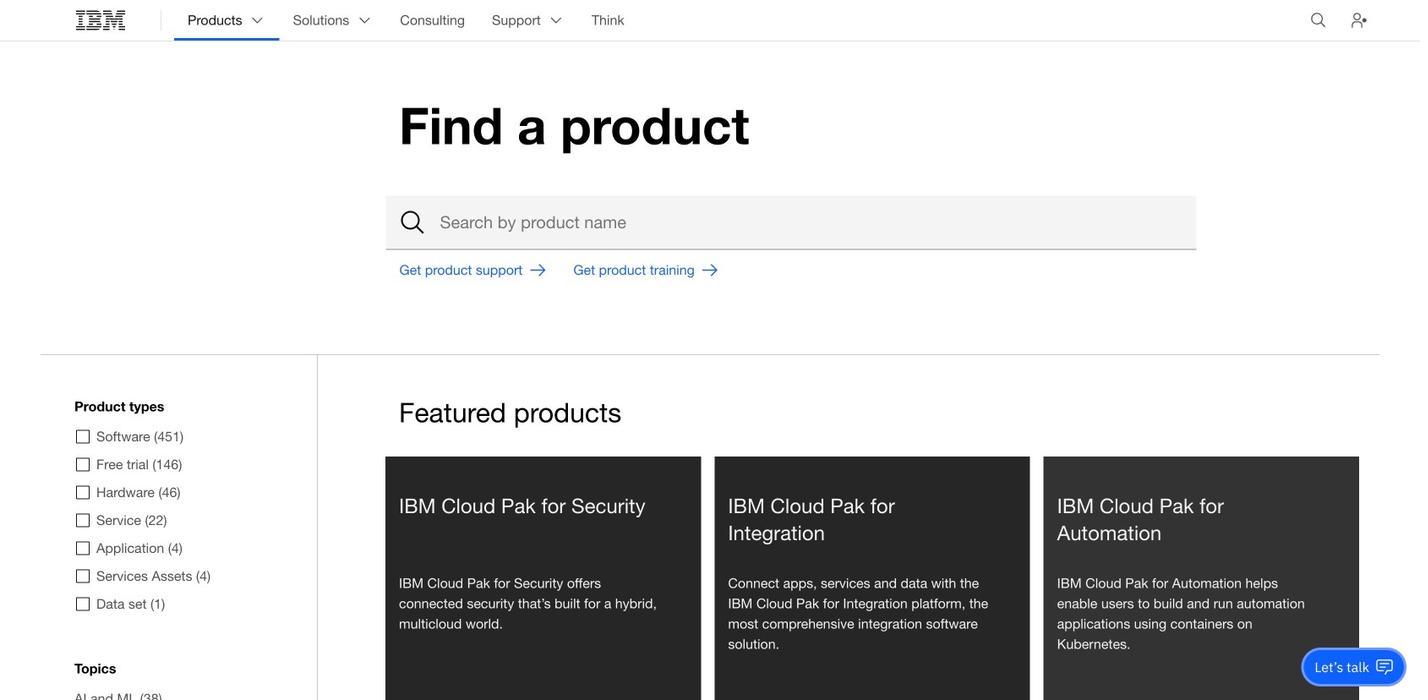 Task type: describe. For each thing, give the bounding box(es) containing it.
Search text field
[[386, 196, 1197, 250]]



Task type: locate. For each thing, give the bounding box(es) containing it.
search element
[[386, 196, 1197, 250]]

let's talk element
[[1316, 658, 1370, 677]]



